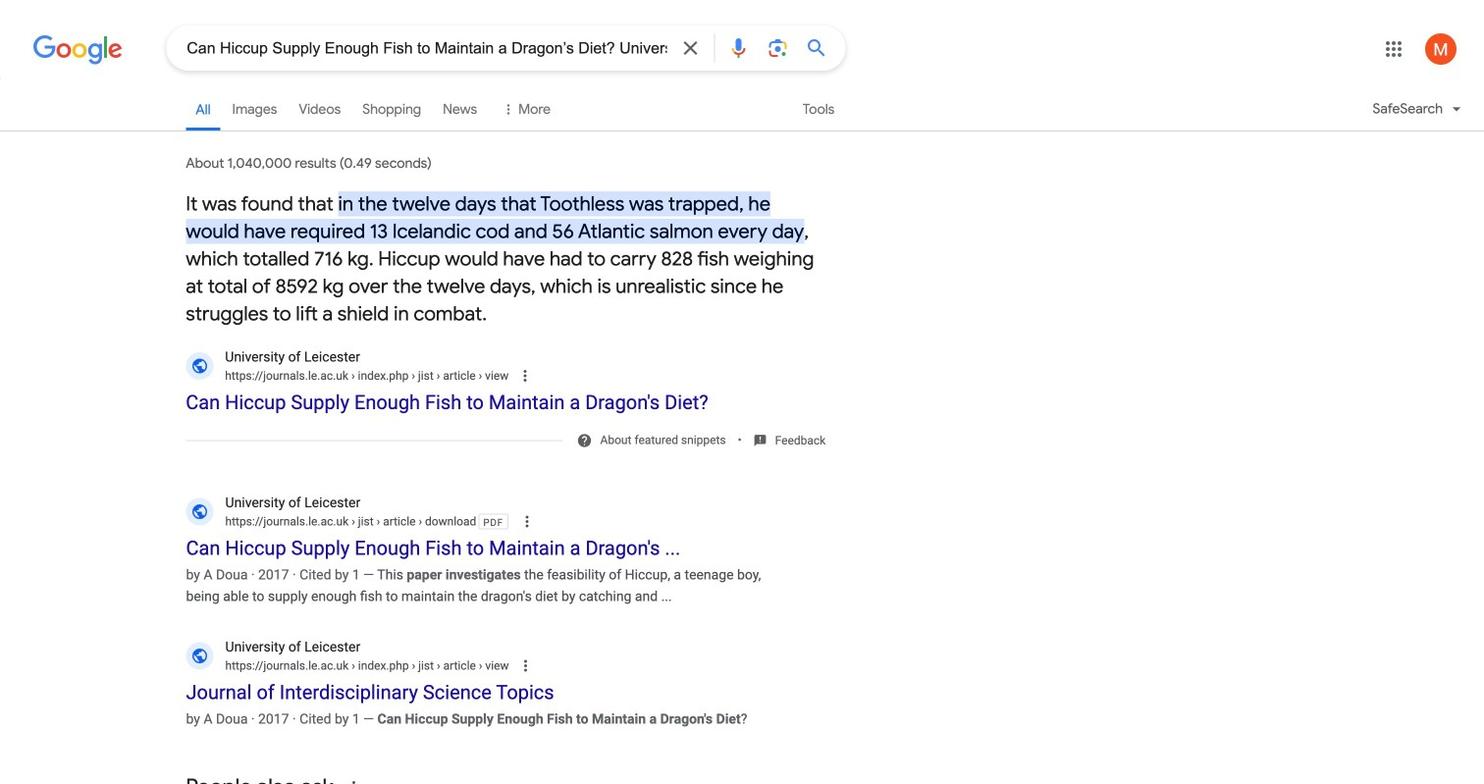 Task type: describe. For each thing, give the bounding box(es) containing it.
search by image image
[[766, 36, 789, 60]]



Task type: vqa. For each thing, say whether or not it's contained in the screenshot.
USB for 195
no



Task type: locate. For each thing, give the bounding box(es) containing it.
None text field
[[225, 367, 509, 385], [348, 369, 509, 383], [225, 513, 476, 531], [225, 657, 509, 675], [225, 367, 509, 385], [348, 369, 509, 383], [225, 513, 476, 531], [225, 657, 509, 675]]

navigation
[[0, 86, 1484, 142]]

None search field
[[0, 25, 845, 71]]

google image
[[33, 35, 123, 65]]

search by voice image
[[727, 36, 750, 60]]

Search text field
[[187, 37, 667, 62]]

None text field
[[348, 515, 476, 529], [348, 659, 509, 673], [348, 515, 476, 529], [348, 659, 509, 673]]



